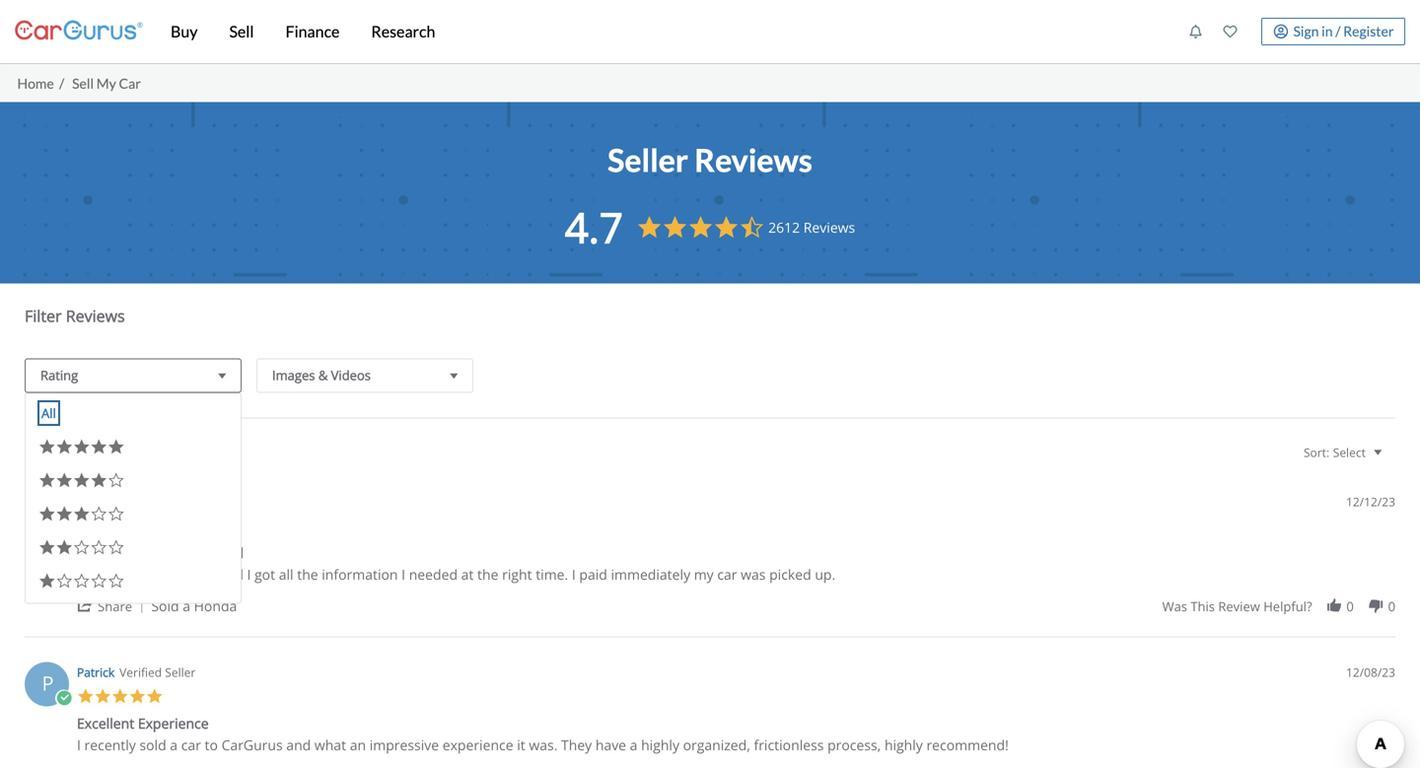 Task type: locate. For each thing, give the bounding box(es) containing it.
0 vertical spatial car
[[718, 565, 738, 584]]

information
[[322, 565, 398, 584]]

down triangle image inside rating field
[[214, 366, 231, 386]]

group
[[1163, 598, 1396, 616]]

1 horizontal spatial 2612 reviews
[[769, 218, 856, 237]]

seller right verified
[[165, 665, 196, 681]]

was.
[[529, 736, 558, 755]]

sell
[[229, 22, 254, 41], [72, 75, 94, 92]]

star image
[[38, 439, 56, 456], [56, 439, 73, 456], [73, 439, 90, 456], [90, 439, 108, 456], [108, 439, 125, 456], [38, 472, 56, 489], [73, 506, 90, 523], [77, 518, 94, 535], [94, 518, 111, 535], [38, 539, 56, 557], [56, 539, 73, 557], [146, 688, 163, 706]]

patrick verified seller
[[77, 665, 196, 681]]

excellent
[[77, 714, 134, 733]]

0 vertical spatial process
[[104, 544, 154, 562]]

the
[[297, 565, 318, 584], [478, 565, 499, 584]]

it
[[517, 736, 526, 755]]

tab panel
[[15, 284, 1406, 769]]

0 vertical spatial sell
[[229, 22, 254, 41]]

cargurus logo homepage link image
[[15, 3, 143, 60]]

1 vertical spatial 2612 reviews
[[25, 441, 124, 462]]

2 easy from the top
[[186, 565, 215, 584]]

review date 12/12/23 element
[[1347, 494, 1396, 511]]

1 circle checkmark image from the top
[[55, 520, 73, 537]]

0 horizontal spatial seller
[[165, 665, 196, 681]]

2 circle checkmark image from the top
[[55, 690, 73, 707]]

rating
[[40, 367, 78, 384]]

was
[[1163, 598, 1188, 616]]

0 right vote up review by devonya on 12 dec 2023 image
[[1347, 598, 1355, 616]]

verified
[[120, 665, 162, 681]]

the process was easy and heading
[[77, 544, 244, 566]]

excellent experience i recently sold a car to cargurus and what an impressive experience it was. they have a highly organized, frictionless process, highly recommend!
[[77, 714, 1009, 755]]

0 horizontal spatial car
[[181, 736, 201, 755]]

sell right buy
[[229, 22, 254, 41]]

register
[[1344, 22, 1395, 39]]

paid
[[580, 565, 608, 584]]

circle checkmark image right d
[[55, 520, 73, 537]]

1 vertical spatial the
[[77, 565, 101, 584]]

buy button
[[155, 0, 214, 63]]

4.7 main content
[[0, 102, 1421, 769]]

was
[[158, 544, 183, 562], [158, 565, 183, 584], [741, 565, 766, 584]]

1 highly from the left
[[641, 736, 680, 755]]

1 down triangle image from the left
[[214, 366, 231, 386]]

1 0 from the left
[[1347, 598, 1355, 616]]

to
[[205, 736, 218, 755]]

down triangle image
[[214, 366, 231, 386], [446, 366, 463, 386]]

empty star image
[[108, 472, 125, 489], [56, 573, 73, 590], [90, 573, 108, 590]]

0 vertical spatial circle checkmark image
[[55, 520, 73, 537]]

filter reviews heading
[[25, 305, 1396, 344]]

1 horizontal spatial 2612
[[769, 218, 800, 237]]

car
[[718, 565, 738, 584], [181, 736, 201, 755]]

car left to
[[181, 736, 201, 755]]

sign in / register link
[[1262, 18, 1406, 45]]

helpful?
[[1264, 598, 1313, 616]]

1 horizontal spatial the
[[478, 565, 499, 584]]

the right 'all'
[[297, 565, 318, 584]]

sell left my
[[72, 75, 94, 92]]

0 horizontal spatial 0
[[1347, 598, 1355, 616]]

0 vertical spatial easy
[[186, 544, 215, 562]]

0 horizontal spatial down triangle image
[[214, 366, 231, 386]]

1 horizontal spatial /
[[1336, 22, 1341, 39]]

and up "honda" at bottom
[[219, 544, 244, 562]]

circle checkmark image for p
[[55, 690, 73, 707]]

1 horizontal spatial down triangle image
[[446, 366, 463, 386]]

seller up the 4.7 star rating element
[[608, 141, 689, 179]]

circle checkmark image
[[55, 520, 73, 537], [55, 690, 73, 707]]

highly right "process," on the right of the page
[[885, 736, 923, 755]]

1 horizontal spatial 0
[[1389, 598, 1396, 616]]

1 horizontal spatial sell
[[229, 22, 254, 41]]

1 the from the left
[[297, 565, 318, 584]]

menu bar
[[143, 0, 1179, 63]]

1 horizontal spatial a
[[183, 597, 190, 616]]

group containing was this review helpful?
[[1163, 598, 1396, 616]]

1 horizontal spatial car
[[718, 565, 738, 584]]

0 horizontal spatial highly
[[641, 736, 680, 755]]

videos
[[331, 367, 371, 384]]

tab panel containing d
[[15, 284, 1406, 769]]

seller
[[608, 141, 689, 179], [165, 665, 196, 681]]

1 vertical spatial circle checkmark image
[[55, 690, 73, 707]]

experience
[[443, 736, 514, 755]]

sort: select
[[1304, 445, 1366, 461]]

select
[[1334, 445, 1366, 461]]

2 highly from the left
[[885, 736, 923, 755]]

0
[[1347, 598, 1355, 616], [1389, 598, 1396, 616]]

easy
[[186, 544, 215, 562], [186, 565, 215, 584]]

car right my at bottom
[[718, 565, 738, 584]]

0 horizontal spatial /
[[59, 75, 64, 92]]

the right at
[[478, 565, 499, 584]]

immediately
[[611, 565, 691, 584]]

1 vertical spatial easy
[[186, 565, 215, 584]]

0 vertical spatial /
[[1336, 22, 1341, 39]]

i left recently
[[77, 736, 81, 755]]

and
[[219, 544, 244, 562], [219, 565, 244, 584], [286, 736, 311, 755]]

process
[[104, 544, 154, 562], [104, 565, 154, 584]]

sort:
[[1304, 445, 1330, 461]]

/
[[1336, 22, 1341, 39], [59, 75, 64, 92]]

1 vertical spatial car
[[181, 736, 201, 755]]

recommend!
[[927, 736, 1009, 755]]

reviews
[[695, 141, 813, 179], [804, 218, 856, 237], [66, 305, 125, 327], [65, 441, 124, 462]]

sell button
[[214, 0, 270, 63]]

the down devonya
[[77, 544, 101, 562]]

and inside excellent experience i recently sold a car to cargurus and what an impressive experience it was. they have a highly organized, frictionless process, highly recommend!
[[286, 736, 311, 755]]

0 right 'vote down review by devonya on 12 dec 2023' icon
[[1389, 598, 1396, 616]]

and left got
[[219, 565, 244, 584]]

and left what
[[286, 736, 311, 755]]

empty star image
[[90, 506, 108, 523], [108, 506, 125, 523], [73, 539, 90, 557], [90, 539, 108, 557], [108, 539, 125, 557], [73, 573, 90, 590], [108, 573, 125, 590]]

finance
[[286, 22, 340, 41]]

sign
[[1294, 22, 1320, 39]]

0 horizontal spatial the
[[297, 565, 318, 584]]

0 vertical spatial 2612 reviews
[[769, 218, 856, 237]]

a
[[183, 597, 190, 616], [170, 736, 178, 755], [630, 736, 638, 755]]

4.7
[[565, 199, 623, 256]]

down triangle image inside the images & videos filter field
[[446, 366, 463, 386]]

None field
[[1296, 444, 1396, 478]]

highly right have
[[641, 736, 680, 755]]

1 horizontal spatial highly
[[885, 736, 923, 755]]

1 vertical spatial seller
[[165, 665, 196, 681]]

this
[[1191, 598, 1216, 616]]

my
[[96, 75, 116, 92]]

0 vertical spatial seller
[[608, 141, 689, 179]]

highly
[[641, 736, 680, 755], [885, 736, 923, 755]]

circle checkmark image for d
[[55, 520, 73, 537]]

1 vertical spatial /
[[59, 75, 64, 92]]

organized,
[[683, 736, 751, 755]]

home / sell my car
[[17, 75, 141, 92]]

1 vertical spatial sell
[[72, 75, 94, 92]]

0 horizontal spatial 2612 reviews
[[25, 441, 124, 462]]

0 horizontal spatial sell
[[72, 75, 94, 92]]

i left needed
[[402, 565, 406, 584]]

2 vertical spatial and
[[286, 736, 311, 755]]

2 down triangle image from the left
[[446, 366, 463, 386]]

circle checkmark image right p
[[55, 690, 73, 707]]

i
[[247, 565, 251, 584], [402, 565, 406, 584], [572, 565, 576, 584], [77, 736, 81, 755]]

star image
[[56, 472, 73, 489], [73, 472, 90, 489], [90, 472, 108, 489], [38, 506, 56, 523], [56, 506, 73, 523], [111, 518, 129, 535], [38, 573, 56, 590], [77, 688, 94, 706], [94, 688, 111, 706], [111, 688, 129, 706], [129, 688, 146, 706]]

the
[[77, 544, 101, 562], [77, 565, 101, 584]]

process,
[[828, 736, 881, 755]]

needed
[[409, 565, 458, 584]]

research
[[371, 22, 436, 41]]

/ right "in"
[[1336, 22, 1341, 39]]

1 vertical spatial 2612
[[25, 441, 61, 462]]

in
[[1322, 22, 1334, 39]]

the up share icon
[[77, 565, 101, 584]]

right
[[502, 565, 532, 584]]

finance button
[[270, 0, 356, 63]]

2612 reviews
[[769, 218, 856, 237], [25, 441, 124, 462]]

/ right the home
[[59, 75, 64, 92]]

2612
[[769, 218, 800, 237], [25, 441, 61, 462]]

experience
[[138, 714, 209, 733]]

2 the from the left
[[478, 565, 499, 584]]

filter reviews
[[25, 305, 125, 327]]

1 vertical spatial and
[[219, 565, 244, 584]]

0 vertical spatial the
[[77, 544, 101, 562]]

0 horizontal spatial a
[[170, 736, 178, 755]]

car
[[119, 75, 141, 92]]

at
[[461, 565, 474, 584]]

0 vertical spatial and
[[219, 544, 244, 562]]

1 vertical spatial process
[[104, 565, 154, 584]]



Task type: describe. For each thing, give the bounding box(es) containing it.
they
[[561, 736, 592, 755]]

sign in / register
[[1294, 22, 1395, 39]]

sold a honda
[[151, 597, 237, 616]]

d
[[41, 499, 55, 526]]

home link
[[17, 75, 54, 92]]

all
[[279, 565, 294, 584]]

sign in / register menu
[[1179, 7, 1406, 56]]

12/08/23
[[1347, 665, 1396, 681]]

sign in / register menu item
[[1248, 18, 1406, 45]]

vote up review by devonya on 12 dec 2023 image
[[1326, 598, 1344, 615]]

1 process from the top
[[104, 544, 154, 562]]

all
[[41, 405, 56, 422]]

picked
[[770, 565, 812, 584]]

p
[[42, 670, 54, 697]]

reviews inside "heading"
[[66, 305, 125, 327]]

2 horizontal spatial a
[[630, 736, 638, 755]]

car inside the process was easy and the process was easy and i got all the information i needed at the right time. i paid immediately my car was picked up.
[[718, 565, 738, 584]]

what
[[315, 736, 346, 755]]

vote down review by devonya on 12 dec 2023 image
[[1368, 598, 1385, 615]]

devonya
[[77, 494, 126, 510]]

2 process from the top
[[104, 565, 154, 584]]

1 the from the top
[[77, 544, 101, 562]]

the process was easy and the process was easy and i got all the information i needed at the right time. i paid immediately my car was picked up.
[[77, 544, 836, 584]]

2 the from the top
[[77, 565, 101, 584]]

12/12/23
[[1347, 494, 1396, 510]]

share
[[98, 598, 132, 616]]

Images & Videos Filter field
[[257, 359, 474, 393]]

images & videos
[[272, 367, 371, 384]]

share button
[[77, 597, 151, 616]]

honda
[[194, 597, 237, 616]]

menu bar containing buy
[[143, 0, 1179, 63]]

was this review helpful?
[[1163, 598, 1313, 616]]

buy
[[171, 22, 198, 41]]

i inside excellent experience i recently sold a car to cargurus and what an impressive experience it was. they have a highly organized, frictionless process, highly recommend!
[[77, 736, 81, 755]]

none field containing sort:
[[1296, 444, 1396, 478]]

1 easy from the top
[[186, 544, 215, 562]]

user icon image
[[1274, 24, 1289, 39]]

0 vertical spatial 2612
[[769, 218, 800, 237]]

&
[[319, 367, 328, 384]]

sold
[[151, 597, 179, 616]]

and for d
[[219, 565, 244, 584]]

tab panel inside the 4.7 main content
[[15, 284, 1406, 769]]

have
[[596, 736, 627, 755]]

i left got
[[247, 565, 251, 584]]

sold
[[140, 736, 166, 755]]

1 horizontal spatial seller
[[608, 141, 689, 179]]

share image
[[77, 598, 94, 615]]

all list box
[[25, 393, 242, 604]]

impressive
[[370, 736, 439, 755]]

up.
[[815, 565, 836, 584]]

research button
[[356, 0, 451, 63]]

and for p
[[286, 736, 311, 755]]

4.7 star rating element
[[565, 199, 623, 256]]

seperator image
[[136, 602, 148, 614]]

review date 12/08/23 element
[[1347, 665, 1396, 681]]

an
[[350, 736, 366, 755]]

sell inside popup button
[[229, 22, 254, 41]]

recently
[[84, 736, 136, 755]]

i left paid at the bottom left of the page
[[572, 565, 576, 584]]

my
[[694, 565, 714, 584]]

review
[[1219, 598, 1261, 616]]

patrick
[[77, 665, 115, 681]]

2 0 from the left
[[1389, 598, 1396, 616]]

images
[[272, 367, 315, 384]]

seller reviews
[[608, 141, 813, 179]]

2612 reviews inside tab panel
[[25, 441, 124, 462]]

0 horizontal spatial 2612
[[25, 441, 61, 462]]

/ inside menu item
[[1336, 22, 1341, 39]]

car inside excellent experience i recently sold a car to cargurus and what an impressive experience it was. they have a highly organized, frictionless process, highly recommend!
[[181, 736, 201, 755]]

filter
[[25, 305, 62, 327]]

saved cars image
[[1224, 25, 1238, 38]]

time.
[[536, 565, 569, 584]]

open notifications image
[[1189, 25, 1203, 38]]

down triangle image for rating
[[214, 366, 231, 386]]

Rating Filter field
[[25, 359, 242, 393]]

cargurus logo homepage link link
[[15, 3, 143, 60]]

group inside tab panel
[[1163, 598, 1396, 616]]

got
[[255, 565, 275, 584]]

home
[[17, 75, 54, 92]]

excellent experience heading
[[77, 714, 209, 737]]

frictionless
[[754, 736, 824, 755]]

down triangle image for images & videos
[[446, 366, 463, 386]]

all link
[[41, 405, 56, 422]]

cargurus
[[222, 736, 283, 755]]



Task type: vqa. For each thing, say whether or not it's contained in the screenshot.
group containing Was this review helpful?
yes



